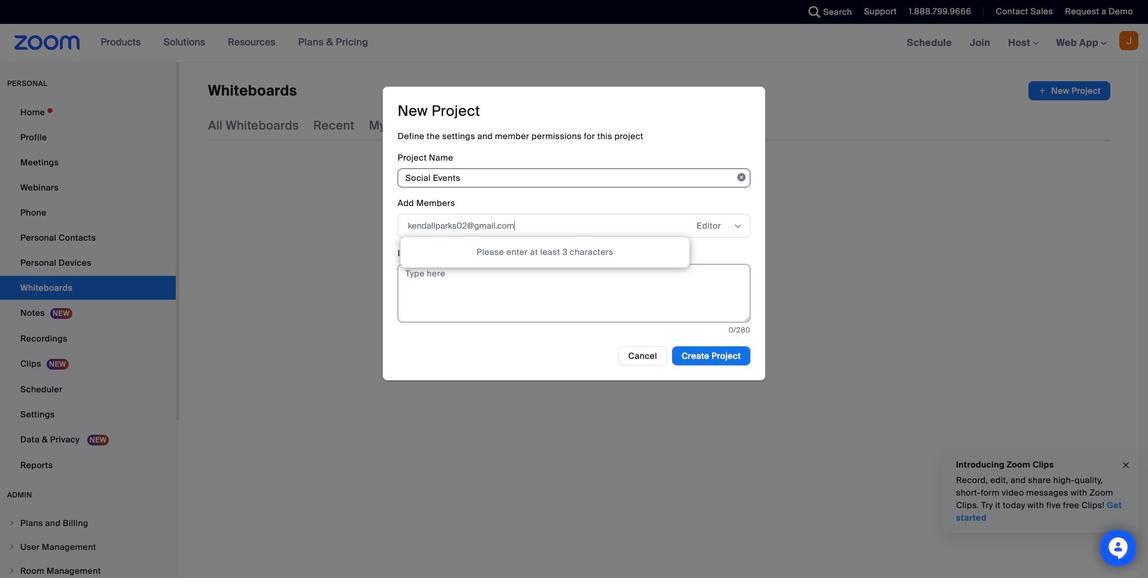 Task type: locate. For each thing, give the bounding box(es) containing it.
add image
[[1038, 85, 1047, 97], [628, 260, 636, 271]]

dialog
[[383, 87, 765, 381]]

banner
[[0, 24, 1148, 63]]

heading
[[398, 102, 480, 120]]

0 vertical spatial add image
[[1038, 85, 1047, 97]]

Search by name or email,Search by name or email text field
[[408, 217, 672, 235]]

e.g. Happy Crew text field
[[398, 169, 750, 188]]

0 horizontal spatial add image
[[628, 260, 636, 271]]

meetings navigation
[[898, 24, 1148, 63]]

tabs of all whiteboard page tab list
[[208, 110, 731, 141]]

admin menu menu
[[0, 512, 176, 579]]



Task type: vqa. For each thing, say whether or not it's contained in the screenshot.
Apple
no



Task type: describe. For each thing, give the bounding box(es) containing it.
close image
[[1121, 459, 1131, 473]]

1 horizontal spatial add image
[[1038, 85, 1047, 97]]

product information navigation
[[92, 24, 377, 62]]

personal menu menu
[[0, 100, 176, 479]]

Invite Message (optional) text field
[[398, 264, 750, 323]]

1 vertical spatial add image
[[628, 260, 636, 271]]



